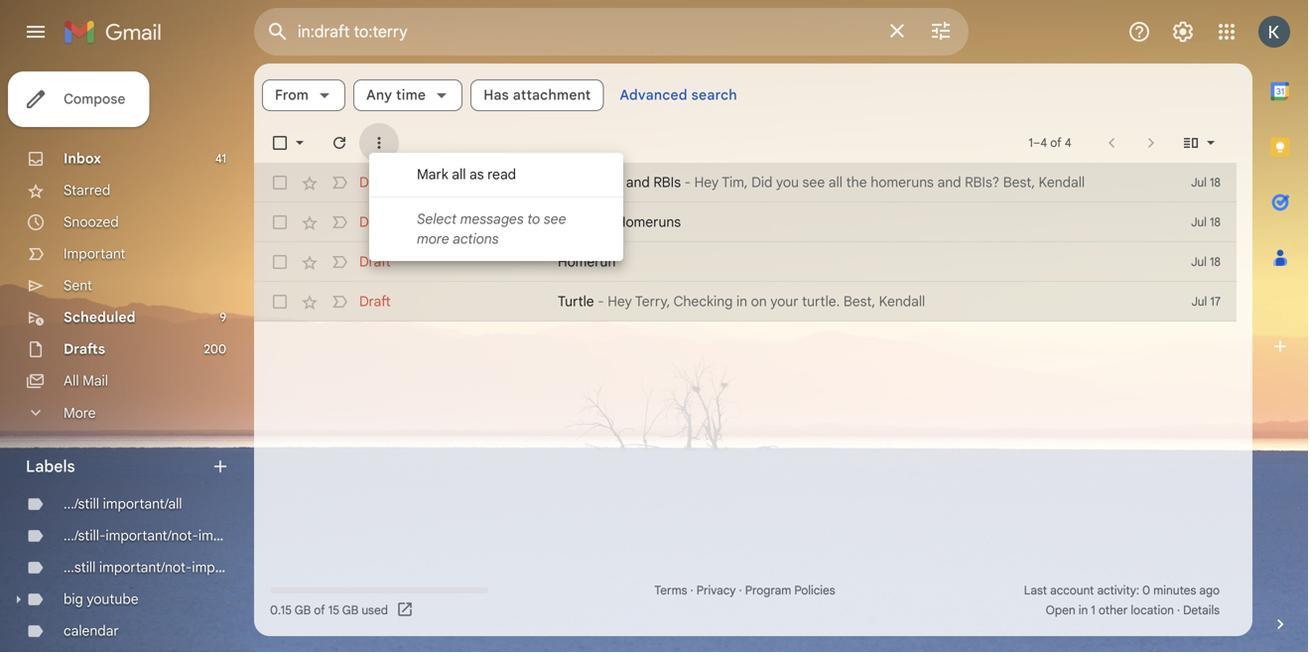Task type: locate. For each thing, give the bounding box(es) containing it.
policies
[[794, 583, 835, 598]]

details
[[1183, 603, 1220, 618]]

gmail image
[[64, 12, 172, 52]]

kendall down homerun link
[[879, 293, 925, 310]]

more
[[417, 230, 449, 248]]

footer
[[254, 581, 1237, 620]]

has attachment
[[484, 86, 591, 104]]

0 vertical spatial kendall
[[1039, 174, 1085, 191]]

1 horizontal spatial gb
[[342, 603, 359, 618]]

important/not- up the ...still important/not-important link
[[106, 527, 198, 544]]

1 vertical spatial homeruns
[[616, 213, 681, 231]]

1 vertical spatial rbis
[[558, 213, 585, 231]]

hey left the tim,
[[694, 174, 719, 191]]

0 horizontal spatial and
[[589, 213, 613, 231]]

2 horizontal spatial ·
[[1177, 603, 1180, 618]]

to
[[527, 210, 540, 228]]

advanced search options image
[[921, 11, 961, 51]]

all inside row
[[829, 174, 843, 191]]

1 horizontal spatial best,
[[1003, 174, 1035, 191]]

1 vertical spatial important
[[192, 559, 254, 576]]

tab list
[[1253, 64, 1308, 581]]

follow link to manage storage image
[[396, 601, 416, 620]]

0 vertical spatial 18
[[1210, 175, 1221, 190]]

0 horizontal spatial rbis
[[558, 213, 585, 231]]

- left the tim,
[[685, 174, 691, 191]]

search
[[691, 86, 737, 104]]

mail
[[83, 372, 108, 390]]

labels navigation
[[0, 64, 260, 652]]

best,
[[1003, 174, 1035, 191], [844, 293, 876, 310]]

best, right rbis?
[[1003, 174, 1035, 191]]

1 vertical spatial in
[[1079, 603, 1088, 618]]

you
[[776, 174, 799, 191]]

other
[[1099, 603, 1128, 618]]

program
[[745, 583, 791, 598]]

inbox
[[64, 150, 101, 167]]

in left 1
[[1079, 603, 1088, 618]]

0 vertical spatial see
[[803, 174, 825, 191]]

3 row from the top
[[254, 242, 1237, 282]]

2 jul 18 from the top
[[1191, 215, 1221, 230]]

in
[[736, 293, 747, 310], [1079, 603, 1088, 618]]

1 vertical spatial kendall
[[879, 293, 925, 310]]

important/not- down the .../still-important/not-important
[[99, 559, 192, 576]]

0 vertical spatial -
[[685, 174, 691, 191]]

2 horizontal spatial and
[[937, 174, 961, 191]]

important up the ...still important/not-important link
[[198, 527, 260, 544]]

and up homerun
[[589, 213, 613, 231]]

draft for homeruns and rbis
[[359, 174, 391, 191]]

important for ...still important/not-important
[[192, 559, 254, 576]]

program policies link
[[745, 583, 835, 598]]

homeruns
[[558, 174, 623, 191], [616, 213, 681, 231]]

1 vertical spatial hey
[[608, 293, 632, 310]]

labels
[[26, 457, 75, 476]]

best, right turtle.
[[844, 293, 876, 310]]

scheduled
[[64, 309, 136, 326]]

-
[[685, 174, 691, 191], [598, 293, 604, 310]]

1
[[1091, 603, 1096, 618]]

2 vertical spatial jul 18
[[1191, 255, 1221, 269]]

1 jul from the top
[[1191, 175, 1207, 190]]

0 vertical spatial important
[[198, 527, 260, 544]]

and for homeruns
[[589, 213, 613, 231]]

sent link
[[64, 277, 92, 294]]

sent
[[64, 277, 92, 294]]

0 horizontal spatial in
[[736, 293, 747, 310]]

0 horizontal spatial see
[[544, 210, 566, 228]]

2 vertical spatial 18
[[1210, 255, 1221, 269]]

in inside "last account activity: 0 minutes ago open in 1 other location · details"
[[1079, 603, 1088, 618]]

41
[[215, 151, 226, 166]]

important/not- for ...still
[[99, 559, 192, 576]]

gb left of
[[295, 603, 311, 618]]

1 draft from the top
[[359, 174, 391, 191]]

...still
[[64, 559, 96, 576]]

refresh image
[[330, 133, 349, 153]]

and inside "rbis and homeruns" link
[[589, 213, 613, 231]]

see inside select messages to see more actions
[[544, 210, 566, 228]]

important
[[198, 527, 260, 544], [192, 559, 254, 576]]

all
[[64, 372, 79, 390]]

18 for rbis and homeruns
[[1210, 215, 1221, 230]]

important link
[[64, 245, 126, 263]]

· right terms link
[[690, 583, 693, 598]]

· down minutes
[[1177, 603, 1180, 618]]

and for rbis
[[626, 174, 650, 191]]

scheduled link
[[64, 309, 136, 326]]

activity:
[[1097, 583, 1139, 598]]

see right to
[[544, 210, 566, 228]]

3 jul from the top
[[1191, 255, 1207, 269]]

kendall right rbis?
[[1039, 174, 1085, 191]]

any
[[366, 86, 392, 104]]

did
[[751, 174, 773, 191]]

and up 'rbis and homeruns'
[[626, 174, 650, 191]]

None checkbox
[[270, 133, 290, 153], [270, 173, 290, 193], [270, 212, 290, 232], [270, 252, 290, 272], [270, 292, 290, 312], [270, 133, 290, 153], [270, 173, 290, 193], [270, 212, 290, 232], [270, 252, 290, 272], [270, 292, 290, 312]]

see
[[803, 174, 825, 191], [544, 210, 566, 228]]

2 gb from the left
[[342, 603, 359, 618]]

1 horizontal spatial -
[[685, 174, 691, 191]]

turtle
[[558, 293, 594, 310]]

1 18 from the top
[[1210, 175, 1221, 190]]

4 draft from the top
[[359, 293, 391, 310]]

kendall
[[1039, 174, 1085, 191], [879, 293, 925, 310]]

row
[[254, 163, 1237, 202], [254, 202, 1237, 242], [254, 242, 1237, 282], [254, 282, 1237, 322]]

3 18 from the top
[[1210, 255, 1221, 269]]

2 draft from the top
[[359, 213, 391, 231]]

1 vertical spatial see
[[544, 210, 566, 228]]

0 horizontal spatial gb
[[295, 603, 311, 618]]

terry,
[[635, 293, 670, 310]]

gb
[[295, 603, 311, 618], [342, 603, 359, 618]]

Search mail text field
[[298, 22, 873, 42]]

see right you
[[803, 174, 825, 191]]

big youtube
[[64, 591, 139, 608]]

1 vertical spatial -
[[598, 293, 604, 310]]

homeruns up 'rbis and homeruns'
[[558, 174, 623, 191]]

jul 18 for homerun
[[1191, 255, 1221, 269]]

in left on
[[736, 293, 747, 310]]

privacy link
[[696, 583, 736, 598]]

attachment
[[513, 86, 591, 104]]

18 for homerun
[[1210, 255, 1221, 269]]

1 horizontal spatial kendall
[[1039, 174, 1085, 191]]

has
[[484, 86, 509, 104]]

...still important/not-important link
[[64, 559, 254, 576]]

jul for rbis and homeruns
[[1191, 215, 1207, 230]]

0 horizontal spatial best,
[[844, 293, 876, 310]]

and left rbis?
[[937, 174, 961, 191]]

terms · privacy · program policies
[[655, 583, 835, 598]]

more image
[[369, 133, 389, 153]]

1 horizontal spatial hey
[[694, 174, 719, 191]]

2 18 from the top
[[1210, 215, 1221, 230]]

1 horizontal spatial and
[[626, 174, 650, 191]]

main content containing from
[[254, 64, 1253, 636]]

1 horizontal spatial in
[[1079, 603, 1088, 618]]

important down the .../still-important/not-important
[[192, 559, 254, 576]]

starred link
[[64, 182, 110, 199]]

0 vertical spatial jul 18
[[1191, 175, 1221, 190]]

last
[[1024, 583, 1047, 598]]

all left as
[[452, 166, 466, 183]]

1 horizontal spatial all
[[829, 174, 843, 191]]

gb right 15 at the bottom left of the page
[[342, 603, 359, 618]]

15
[[328, 603, 339, 618]]

minutes
[[1154, 583, 1196, 598]]

0 vertical spatial important/not-
[[106, 527, 198, 544]]

1 horizontal spatial rbis
[[654, 174, 681, 191]]

open
[[1046, 603, 1076, 618]]

- right turtle on the left top
[[598, 293, 604, 310]]

all left the
[[829, 174, 843, 191]]

used
[[362, 603, 388, 618]]

draft
[[359, 174, 391, 191], [359, 213, 391, 231], [359, 253, 391, 270], [359, 293, 391, 310]]

0
[[1142, 583, 1150, 598]]

draft for turtle
[[359, 293, 391, 310]]

compose button
[[8, 71, 149, 127]]

0 vertical spatial in
[[736, 293, 747, 310]]

1 vertical spatial important/not-
[[99, 559, 192, 576]]

.../still important/all link
[[64, 495, 182, 513]]

2 jul from the top
[[1191, 215, 1207, 230]]

main content
[[254, 64, 1253, 636]]

· right privacy
[[739, 583, 742, 598]]

hey left terry,
[[608, 293, 632, 310]]

.../still-important/not-important
[[64, 527, 260, 544]]

3 jul 18 from the top
[[1191, 255, 1221, 269]]

homeruns up terry,
[[616, 213, 681, 231]]

.../still important/all
[[64, 495, 182, 513]]

jul
[[1191, 175, 1207, 190], [1191, 215, 1207, 230], [1191, 255, 1207, 269], [1192, 294, 1207, 309]]

snoozed link
[[64, 213, 119, 231]]

rbis up 'rbis and homeruns'
[[654, 174, 681, 191]]

1 vertical spatial 18
[[1210, 215, 1221, 230]]

None search field
[[254, 8, 969, 56]]

3 draft from the top
[[359, 253, 391, 270]]

rbis
[[654, 174, 681, 191], [558, 213, 585, 231]]

and
[[626, 174, 650, 191], [937, 174, 961, 191], [589, 213, 613, 231]]

jul for homeruns and rbis
[[1191, 175, 1207, 190]]

· inside "last account activity: 0 minutes ago open in 1 other location · details"
[[1177, 603, 1180, 618]]

rbis right to
[[558, 213, 585, 231]]

1 vertical spatial jul 18
[[1191, 215, 1221, 230]]



Task type: describe. For each thing, give the bounding box(es) containing it.
.../still-important/not-important link
[[64, 527, 260, 544]]

last account activity: 0 minutes ago open in 1 other location · details
[[1024, 583, 1220, 618]]

ago
[[1199, 583, 1220, 598]]

0 horizontal spatial all
[[452, 166, 466, 183]]

advanced
[[620, 86, 688, 104]]

...still important/not-important
[[64, 559, 254, 576]]

select messages to see more actions
[[417, 210, 566, 248]]

jul 17
[[1192, 294, 1221, 309]]

starred
[[64, 182, 110, 199]]

more button
[[0, 397, 238, 429]]

calendar
[[64, 622, 119, 640]]

actions
[[453, 230, 499, 248]]

compose
[[64, 90, 126, 108]]

rbis and homeruns link
[[558, 212, 1128, 232]]

footer containing terms
[[254, 581, 1237, 620]]

drafts
[[64, 340, 105, 358]]

all mail link
[[64, 372, 108, 390]]

important
[[64, 245, 126, 263]]

read
[[487, 166, 516, 183]]

1 horizontal spatial ·
[[739, 583, 742, 598]]

youtube
[[87, 591, 139, 608]]

big youtube link
[[64, 591, 139, 608]]

draft for rbis and homeruns
[[359, 213, 391, 231]]

homeruns and rbis - hey tim, did you see all the homeruns and rbis? best, kendall
[[558, 174, 1085, 191]]

from
[[275, 86, 309, 104]]

rbis and homeruns
[[558, 213, 681, 231]]

location
[[1131, 603, 1174, 618]]

time
[[396, 86, 426, 104]]

.../still-
[[64, 527, 106, 544]]

0.15 gb of 15 gb used
[[270, 603, 388, 618]]

advanced search
[[620, 86, 737, 104]]

4 jul from the top
[[1192, 294, 1207, 309]]

homerun
[[558, 253, 616, 270]]

settings image
[[1171, 20, 1195, 44]]

1 jul 18 from the top
[[1191, 175, 1221, 190]]

advanced search button
[[612, 77, 745, 113]]

0 horizontal spatial kendall
[[879, 293, 925, 310]]

mark all as read
[[417, 166, 516, 183]]

1 gb from the left
[[295, 603, 311, 618]]

draft for homerun
[[359, 253, 391, 270]]

drafts link
[[64, 340, 105, 358]]

all mail
[[64, 372, 108, 390]]

snoozed
[[64, 213, 119, 231]]

jul 18 for rbis and homeruns
[[1191, 215, 1221, 230]]

0 horizontal spatial -
[[598, 293, 604, 310]]

toggle split pane mode image
[[1181, 133, 1201, 153]]

select
[[417, 210, 457, 228]]

your
[[770, 293, 799, 310]]

0 vertical spatial best,
[[1003, 174, 1035, 191]]

inbox link
[[64, 150, 101, 167]]

0 horizontal spatial ·
[[690, 583, 693, 598]]

from button
[[262, 79, 346, 111]]

jul for homerun
[[1191, 255, 1207, 269]]

checking
[[674, 293, 733, 310]]

as
[[470, 166, 484, 183]]

labels heading
[[26, 457, 210, 476]]

search mail image
[[260, 14, 296, 50]]

big
[[64, 591, 83, 608]]

1 row from the top
[[254, 163, 1237, 202]]

homerun link
[[558, 252, 1128, 272]]

account
[[1050, 583, 1094, 598]]

important/not- for .../still-
[[106, 527, 198, 544]]

turtle - hey terry, checking in on your turtle. best, kendall
[[558, 293, 925, 310]]

rbis?
[[965, 174, 1000, 191]]

details link
[[1183, 603, 1220, 618]]

0 vertical spatial hey
[[694, 174, 719, 191]]

main menu image
[[24, 20, 48, 44]]

in inside row
[[736, 293, 747, 310]]

0 horizontal spatial hey
[[608, 293, 632, 310]]

.../still
[[64, 495, 99, 513]]

important for .../still-important/not-important
[[198, 527, 260, 544]]

0.15
[[270, 603, 292, 618]]

important/all
[[103, 495, 182, 513]]

1 vertical spatial best,
[[844, 293, 876, 310]]

mark
[[417, 166, 448, 183]]

calendar link
[[64, 622, 119, 640]]

17
[[1210, 294, 1221, 309]]

more
[[64, 404, 96, 422]]

0 vertical spatial homeruns
[[558, 174, 623, 191]]

has attachment button
[[471, 79, 604, 111]]

9
[[220, 310, 226, 325]]

any time
[[366, 86, 426, 104]]

the
[[846, 174, 867, 191]]

clear search image
[[877, 11, 917, 51]]

messages
[[460, 210, 524, 228]]

turtle.
[[802, 293, 840, 310]]

2 row from the top
[[254, 202, 1237, 242]]

1 horizontal spatial see
[[803, 174, 825, 191]]

0 vertical spatial rbis
[[654, 174, 681, 191]]

on
[[751, 293, 767, 310]]

privacy
[[696, 583, 736, 598]]

any time button
[[354, 79, 463, 111]]

tim,
[[722, 174, 748, 191]]

of
[[314, 603, 325, 618]]

terms
[[655, 583, 687, 598]]

homeruns
[[871, 174, 934, 191]]

4 row from the top
[[254, 282, 1237, 322]]

200
[[204, 342, 226, 357]]



Task type: vqa. For each thing, say whether or not it's contained in the screenshot.


